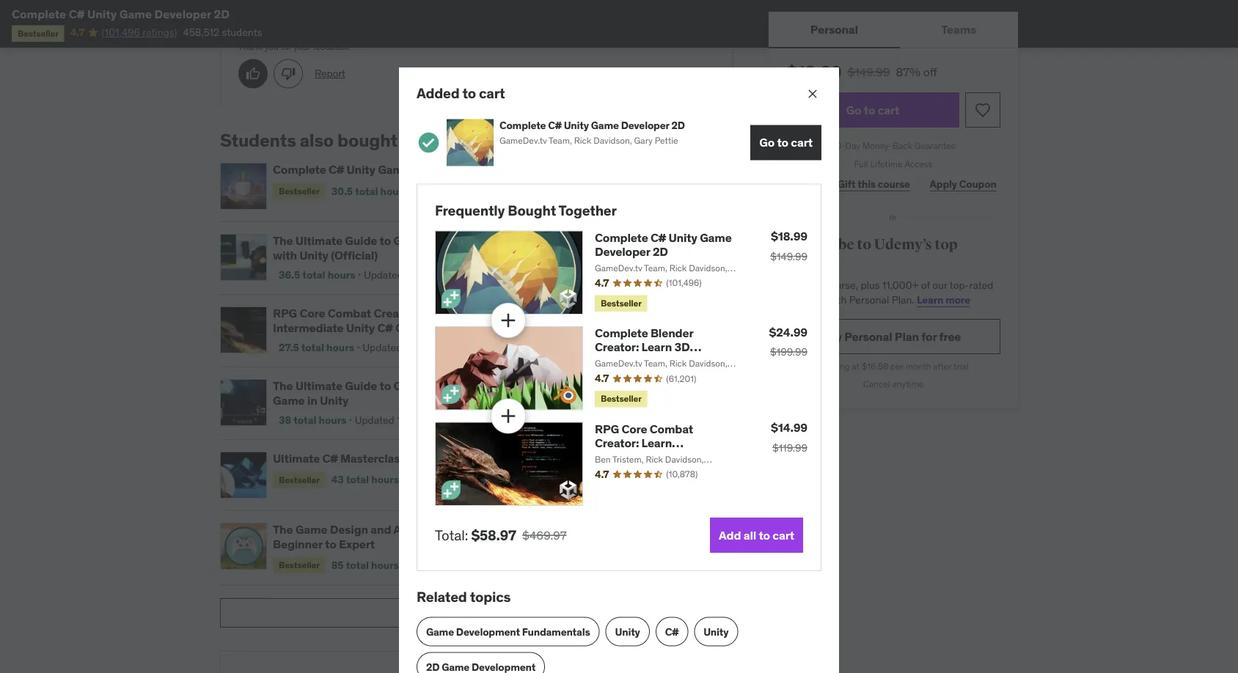 Task type: describe. For each thing, give the bounding box(es) containing it.
per
[[891, 361, 904, 372]]

36.5 total hours
[[279, 269, 356, 282]]

programming:
[[322, 597, 401, 612]]

the ultimate guide to game development with unity (official)
[[273, 233, 501, 263]]

masterclass
[[341, 451, 406, 466]]

complete c# unity game developer 3d link
[[273, 162, 503, 177]]

team, inside gamedev.tv team, rick davidson, grant abbitt
[[644, 358, 668, 369]]

gamedev.tv inside the ben tristem, rick davidson, gamedev.tv team
[[595, 466, 643, 477]]

free
[[940, 329, 962, 344]]

modelling
[[595, 354, 650, 369]]

0 horizontal spatial rpg core combat creator: learn intermediate unity c# coding link
[[273, 306, 503, 335]]

plan
[[895, 329, 919, 344]]

gamedev.tv down the 96,422
[[595, 262, 643, 274]]

total for 36.5
[[303, 269, 325, 282]]

6/2023 for 27.5 total hours
[[405, 341, 440, 354]]

game inside the ultimate guide to game development with unity (official)
[[394, 233, 426, 249]]

43 total hours
[[331, 473, 399, 487]]

hours for 36.5 total hours
[[328, 269, 356, 282]]

development inside the added to cart dialog
[[456, 625, 520, 639]]

fundamentals
[[522, 625, 590, 639]]

added to cart dialog
[[399, 67, 839, 674]]

ultimate c# masterclass for 2024 link
[[273, 451, 503, 466]]

30-
[[831, 140, 846, 151]]

guarantee
[[915, 140, 956, 151]]

ben
[[595, 454, 611, 465]]

bought
[[508, 202, 556, 219]]

top-
[[950, 279, 970, 292]]

updated 6/2023 for 27.5 total hours
[[363, 341, 440, 354]]

1 vertical spatial 10/2023
[[397, 414, 437, 427]]

ultimate inside the ultimate guide to game development with unity (official)
[[296, 233, 343, 249]]

an
[[443, 379, 457, 394]]

0 vertical spatial wishlist image
[[975, 101, 992, 119]]

get
[[787, 279, 803, 292]]

expert
[[339, 537, 375, 552]]

report
[[315, 67, 345, 80]]

0 vertical spatial team,
[[549, 135, 572, 146]]

updated 10/2023 for 2024
[[408, 473, 489, 487]]

5,932
[[597, 380, 623, 393]]

hours for 30.5 total hours
[[380, 184, 408, 198]]

top
[[935, 235, 958, 253]]

for inside "complete blender creator: learn 3d modelling for beginners"
[[652, 354, 667, 369]]

1 vertical spatial gary
[[595, 275, 614, 286]]

intermediate for the left rpg core combat creator: learn intermediate unity c# coding link
[[273, 320, 344, 335]]

rick inside the ben tristem, rick davidson, gamedev.tv team
[[646, 454, 663, 465]]

cart left 30-
[[791, 135, 813, 150]]

(61,201)
[[667, 373, 697, 385]]

hours for 43 total hours
[[371, 473, 399, 487]]

the ultimate guide to creating an rpg game in unity link
[[273, 379, 503, 408]]

the for the ultimate guide to creating an rpg game in unity
[[273, 379, 293, 394]]

get this course, plus 11,000+ of our top-rated courses, with personal plan.
[[787, 279, 994, 307]]

$94.99 for ultimate c# masterclass for 2024
[[664, 464, 693, 475]]

2 vertical spatial 2d
[[653, 244, 668, 259]]

the for the game design and ai master class beginner to expert
[[273, 523, 293, 538]]

4.7 for (10,878)
[[595, 468, 609, 481]]

0 horizontal spatial 2d
[[214, 6, 230, 21]]

share
[[791, 178, 818, 191]]

total for 27.5
[[301, 341, 324, 354]]

7,816
[[598, 452, 621, 466]]

(101,496
[[102, 26, 140, 39]]

of
[[922, 279, 930, 292]]

$14.99 inside the added to cart dialog
[[771, 420, 808, 435]]

complete for complete c# unity game developer 3d
[[273, 162, 326, 177]]

topics
[[470, 588, 511, 606]]

creating
[[394, 379, 441, 394]]

hours for 85 total hours
[[371, 559, 399, 572]]

to right 'added'
[[463, 84, 476, 102]]

go to cart inside the added to cart dialog
[[760, 135, 813, 150]]

0 vertical spatial go to cart
[[847, 102, 900, 117]]

458,512 students
[[183, 26, 262, 39]]

personal button
[[769, 12, 900, 47]]

plus
[[861, 279, 880, 292]]

try
[[826, 329, 842, 344]]

gamedev.tv team, rick davidson, grant abbitt
[[595, 358, 728, 382]]

(10,878)
[[667, 469, 698, 480]]

complete for complete blender creator: learn 3d modelling for beginners
[[595, 326, 648, 341]]

ultimate c# masterclass for 2024
[[273, 451, 455, 466]]

for right you
[[281, 41, 292, 53]]

bought
[[338, 129, 398, 151]]

$10.99 for ultimate c# masterclass for 2024
[[661, 451, 693, 464]]

complete c# unity game developer 2d image
[[447, 119, 494, 166]]

you
[[265, 41, 279, 53]]

the ultimate guide to creating an rpg game in unity
[[273, 379, 483, 408]]

cart up "money-" on the top of the page
[[878, 102, 900, 117]]

students also bought
[[220, 129, 398, 151]]

davidson, inside gamedev.tv team, rick davidson, grant abbitt
[[689, 358, 728, 369]]

developer up frequently
[[412, 162, 468, 177]]

money-
[[863, 140, 893, 151]]

with inside the ultimate guide to game development with unity (official)
[[273, 248, 297, 263]]

anytime
[[893, 379, 924, 390]]

for left 2024
[[409, 451, 424, 466]]

hours for 27.5 total hours
[[327, 341, 354, 354]]

development inside the ultimate guide to game development with unity (official)
[[428, 233, 501, 249]]

$119.99 inside the added to cart dialog
[[773, 441, 808, 455]]

game inside the game design and ai master class beginner to expert
[[296, 523, 328, 538]]

xsmall image for rpg core combat creator: learn intermediate unity c# coding
[[576, 307, 588, 319]]

wishlist image for development
[[712, 242, 726, 256]]

to inside the game design and ai master class beginner to expert
[[325, 537, 336, 552]]

frequently bought together
[[435, 202, 617, 219]]

teams button
[[900, 12, 1019, 47]]

go inside the added to cart dialog
[[760, 135, 775, 150]]

30.5
[[331, 184, 353, 198]]

courses
[[787, 254, 840, 272]]

(official)
[[331, 248, 378, 263]]

plan.
[[892, 293, 915, 307]]

combat for the left rpg core combat creator: learn intermediate unity c# coding link
[[328, 306, 371, 321]]

this for get
[[806, 279, 823, 292]]

back
[[893, 140, 913, 151]]

try personal plan for free
[[826, 329, 962, 344]]

core for the rightmost rpg core combat creator: learn intermediate unity c# coding link
[[622, 422, 648, 437]]

trial
[[954, 361, 969, 372]]

3d inside "complete blender creator: learn 3d modelling for beginners"
[[675, 340, 690, 355]]

complete c# unity game developer 2d link
[[595, 230, 732, 259]]

updated for 43 total hours
[[408, 473, 447, 487]]

$24.99 $199.99
[[769, 325, 808, 359]]

total for 85
[[346, 559, 369, 572]]

to inside button
[[759, 528, 770, 543]]

rpg core combat creator: learn intermediate unity c# coding for the left rpg core combat creator: learn intermediate unity c# coding link
[[273, 306, 451, 335]]

your
[[294, 41, 311, 53]]

unity inside the unity c# programming: ultimate guide to game scripting 2023
[[273, 597, 302, 612]]

after
[[934, 361, 952, 372]]

personal inside button
[[811, 22, 858, 37]]

$18.99 for $18.99 $149.99 87% off
[[787, 61, 842, 83]]

0 vertical spatial $14.99
[[661, 233, 693, 246]]

total for 38
[[294, 414, 317, 427]]

beginners
[[670, 354, 726, 369]]

report button
[[315, 66, 345, 81]]

at
[[852, 361, 860, 372]]

xsmall image
[[579, 234, 590, 246]]

personal inside the get this course, plus 11,000+ of our top-rated courses, with personal plan.
[[850, 293, 890, 307]]

abbitt
[[619, 370, 644, 382]]

rated
[[970, 279, 994, 292]]

wishlist image for ultimate c# masterclass for 2024
[[712, 459, 726, 474]]

add all to cart
[[719, 528, 795, 543]]

starting
[[818, 361, 850, 372]]

xsmall image for the ultimate guide to creating an rpg game in unity
[[582, 379, 594, 391]]

6/2023 for 85 total hours
[[450, 559, 485, 572]]

87%
[[896, 64, 921, 79]]

2 vertical spatial personal
[[845, 329, 893, 344]]

38 total hours
[[279, 414, 347, 427]]

$179.99
[[661, 175, 693, 186]]

0 horizontal spatial $14.99 $119.99
[[661, 233, 693, 257]]

our
[[933, 279, 948, 292]]

the for the ultimate guide to game development with unity (official)
[[273, 233, 293, 249]]

guide for game
[[345, 233, 377, 249]]

the game design and ai master class beginner to expert link
[[273, 523, 503, 552]]

c# link
[[656, 618, 689, 647]]

complete for complete c# unity game developer 2d
[[12, 6, 66, 21]]

more for show more
[[479, 607, 504, 620]]

with inside the get this course, plus 11,000+ of our top-rated courses, with personal plan.
[[828, 293, 847, 307]]

$18.99 $149.99
[[771, 229, 808, 263]]

0 vertical spatial complete c# unity game developer 2d gamedev.tv team, rick davidson, gary pettie
[[500, 119, 685, 146]]

coupon
[[960, 178, 997, 191]]

$149.99 for $18.99 $149.99 87% off
[[848, 64, 890, 79]]

game development fundamentals
[[426, 625, 590, 639]]

apply coupon button
[[926, 170, 1001, 199]]

learn inside "complete blender creator: learn 3d modelling for beginners"
[[642, 340, 672, 355]]

creator: for the rightmost rpg core combat creator: learn intermediate unity c# coding link
[[595, 436, 639, 451]]

thank you for your feedback
[[238, 41, 350, 53]]

added to cart
[[417, 84, 505, 102]]

davidson, inside the ben tristem, rick davidson, gamedev.tv team
[[665, 454, 704, 465]]

tristem,
[[613, 454, 644, 465]]

$469.97
[[523, 528, 567, 543]]

43
[[331, 473, 344, 487]]

to inside 'subscribe to udemy's top courses'
[[857, 235, 872, 253]]

and
[[371, 523, 391, 538]]

cart inside button
[[773, 528, 795, 543]]

rpg inside 'the ultimate guide to creating an rpg game in unity'
[[459, 379, 483, 394]]

4.7 for (101,496)
[[595, 276, 609, 290]]

complete c# unity game developer 2d
[[12, 6, 230, 21]]

gamedev.tv right complete c# unity game developer 2d image at the left top of page
[[500, 135, 547, 146]]

day
[[846, 140, 861, 151]]

feedback
[[313, 41, 350, 53]]



Task type: vqa. For each thing, say whether or not it's contained in the screenshot.
the rightmost MYSQL
no



Task type: locate. For each thing, give the bounding box(es) containing it.
3d up frequently
[[470, 162, 486, 177]]

close modal image
[[806, 86, 820, 101]]

wishlist image for 3d
[[712, 170, 726, 185]]

learn up gamedev.tv team, rick davidson, grant abbitt
[[642, 340, 672, 355]]

$149.99 up get
[[771, 250, 808, 263]]

subscribe to udemy's top courses
[[787, 235, 958, 272]]

rick
[[574, 135, 592, 146], [670, 262, 687, 274], [670, 358, 687, 369], [646, 454, 663, 465]]

27.5
[[279, 341, 299, 354]]

$18.99 up courses on the right of page
[[771, 229, 808, 244]]

updated 6/2023 for 85 total hours
[[407, 559, 485, 572]]

1 vertical spatial updated 6/2023
[[407, 559, 485, 572]]

$18.99
[[787, 61, 842, 83], [771, 229, 808, 244]]

go to cart button up "money-" on the top of the page
[[787, 92, 960, 128]]

the game design and ai master class beginner to expert
[[273, 523, 477, 552]]

development down show more
[[456, 625, 520, 639]]

complete blender creator: learn 3d modelling for beginners
[[595, 326, 726, 369]]

96,422
[[593, 235, 626, 248]]

to inside the unity c# programming: ultimate guide to game scripting 2023
[[487, 597, 499, 612]]

1 vertical spatial more
[[479, 607, 504, 620]]

11,000+
[[883, 279, 919, 292]]

2d up (101,496)
[[653, 244, 668, 259]]

1 vertical spatial personal
[[850, 293, 890, 307]]

$10.99 $94.99 down "beginners"
[[661, 378, 693, 403]]

to inside the ultimate guide to game development with unity (official)
[[380, 233, 391, 249]]

1 horizontal spatial combat
[[650, 422, 694, 437]]

core
[[300, 306, 325, 321], [622, 422, 648, 437]]

0 horizontal spatial pettie
[[616, 275, 639, 286]]

$10.99 $94.99 for the ultimate guide to creating an rpg game in unity
[[661, 378, 693, 403]]

grant
[[595, 370, 617, 382]]

2 $10.99 $94.99 from the top
[[661, 451, 693, 475]]

gamedev.tv inside gamedev.tv team, rick davidson, grant abbitt
[[595, 358, 643, 369]]

2 $94.99 from the top
[[664, 464, 693, 475]]

2d up 458,512 students
[[214, 6, 230, 21]]

2 horizontal spatial 2d
[[672, 119, 685, 132]]

to up share button
[[777, 135, 789, 150]]

$10.99 for the ultimate guide to creating an rpg game in unity
[[661, 378, 693, 391]]

0 horizontal spatial this
[[806, 279, 823, 292]]

1 vertical spatial 2d
[[672, 119, 685, 132]]

this inside the get this course, plus 11,000+ of our top-rated courses, with personal plan.
[[806, 279, 823, 292]]

4.7 for (61,201)
[[595, 372, 609, 385]]

0 vertical spatial the
[[273, 233, 293, 249]]

10/2023 for developer
[[459, 184, 498, 198]]

1 horizontal spatial 3d
[[675, 340, 690, 355]]

game development fundamentals link
[[417, 618, 600, 647]]

coding inside the added to cart dialog
[[595, 464, 635, 479]]

10/2023 down "creating"
[[397, 414, 437, 427]]

4.5
[[520, 233, 535, 247]]

1 horizontal spatial go to cart
[[847, 102, 900, 117]]

the left in
[[273, 379, 293, 394]]

2 $10.99 from the top
[[661, 451, 693, 464]]

ai
[[394, 523, 405, 538]]

$10.99 $94.99 for ultimate c# masterclass for 2024
[[661, 451, 693, 475]]

learn down "7/2023"
[[420, 306, 451, 321]]

4.7 down modelling
[[595, 372, 609, 385]]

30-day money-back guarantee full lifetime access
[[831, 140, 956, 169]]

updated for 85 total hours
[[407, 559, 447, 572]]

27.5 total hours
[[279, 341, 354, 354]]

updated 6/2023
[[363, 341, 440, 354], [407, 559, 485, 572]]

rpg for the left rpg core combat creator: learn intermediate unity c# coding link
[[273, 306, 297, 321]]

unity inside the ultimate guide to game development with unity (official)
[[300, 248, 328, 263]]

$18.99 up close modal image
[[787, 61, 842, 83]]

intermediate up 27.5 total hours
[[273, 320, 344, 335]]

0 vertical spatial rpg core combat creator: learn intermediate unity c# coding
[[273, 306, 451, 335]]

to right (official)
[[380, 233, 391, 249]]

1 vertical spatial rpg
[[459, 379, 483, 394]]

gamedev.tv up abbitt
[[595, 358, 643, 369]]

2 unity link from the left
[[694, 618, 739, 647]]

0 vertical spatial updated 10/2023
[[417, 184, 498, 198]]

for
[[281, 41, 292, 53], [922, 329, 937, 344], [652, 354, 667, 369], [409, 451, 424, 466]]

1 horizontal spatial $149.99
[[848, 64, 890, 79]]

in
[[307, 393, 317, 408]]

total right the 43
[[346, 473, 369, 487]]

thank
[[238, 41, 263, 53]]

gift
[[838, 178, 856, 191]]

4.2
[[520, 523, 535, 536]]

$10.99 down "beginners"
[[661, 378, 693, 391]]

gary
[[634, 135, 653, 146], [595, 275, 614, 286]]

1 vertical spatial pettie
[[616, 275, 639, 286]]

students
[[222, 26, 262, 39]]

$149.99
[[848, 64, 890, 79], [771, 250, 808, 263]]

1 horizontal spatial 2d
[[653, 244, 668, 259]]

0 vertical spatial 3d
[[470, 162, 486, 177]]

wishlist image for the game design and ai master class beginner to expert
[[712, 531, 726, 545]]

2 vertical spatial wishlist image
[[712, 531, 726, 545]]

coding for the left rpg core combat creator: learn intermediate unity c# coding link
[[396, 320, 435, 335]]

1 horizontal spatial unity link
[[694, 618, 739, 647]]

hours down ultimate c# masterclass for 2024 link
[[371, 473, 399, 487]]

0 vertical spatial core
[[300, 306, 325, 321]]

updated 10/2023 for developer
[[417, 184, 498, 198]]

off
[[924, 64, 938, 79]]

85 total hours
[[331, 559, 399, 572]]

$94.99 right tristem,
[[664, 464, 693, 475]]

0 vertical spatial $119.99
[[663, 246, 693, 257]]

4.7 down ben at left
[[595, 468, 609, 481]]

61201 reviews element
[[667, 373, 697, 385]]

together
[[559, 202, 617, 219]]

1 vertical spatial $14.99 $119.99
[[771, 420, 808, 455]]

0 vertical spatial $10.99
[[661, 378, 693, 391]]

tab list containing personal
[[769, 12, 1019, 48]]

the inside the game design and ai master class beginner to expert
[[273, 523, 293, 538]]

10/2023 down 2024
[[450, 473, 489, 487]]

1 vertical spatial go
[[760, 135, 775, 150]]

0 vertical spatial $149.99
[[848, 64, 890, 79]]

1 $94.99 from the top
[[664, 391, 693, 403]]

master
[[407, 523, 445, 538]]

this inside gift this course link
[[858, 178, 876, 191]]

1 vertical spatial $10.99 $94.99
[[661, 451, 693, 475]]

2 vertical spatial $119.99
[[773, 441, 808, 455]]

$18.99 for $18.99 $149.99
[[771, 229, 808, 244]]

updated for 38 total hours
[[355, 414, 395, 427]]

2023
[[361, 611, 389, 626]]

to inside 'the ultimate guide to creating an rpg game in unity'
[[380, 379, 391, 394]]

1 horizontal spatial $14.99 $119.99
[[771, 420, 808, 455]]

$94.99 down 61201 reviews element
[[664, 391, 693, 403]]

coding
[[396, 320, 435, 335], [595, 464, 635, 479]]

rpg core combat creator: learn intermediate unity c# coding for the rightmost rpg core combat creator: learn intermediate unity c# coding link
[[595, 422, 715, 479]]

1 $10.99 from the top
[[661, 378, 693, 391]]

2 vertical spatial team,
[[644, 358, 668, 369]]

ben tristem, rick davidson, gamedev.tv team
[[595, 454, 704, 477]]

0 vertical spatial development
[[428, 233, 501, 249]]

1 vertical spatial this
[[806, 279, 823, 292]]

1 horizontal spatial this
[[858, 178, 876, 191]]

6/2023 up related topics at left bottom
[[450, 559, 485, 572]]

3 the from the top
[[273, 523, 293, 538]]

go to cart button
[[787, 92, 960, 128], [751, 125, 822, 160]]

updated for 36.5 total hours
[[364, 269, 404, 282]]

4.7 for 7,816
[[520, 451, 535, 465]]

rpg inside the added to cart dialog
[[595, 422, 619, 437]]

go
[[847, 102, 862, 117], [760, 135, 775, 150]]

$16.58
[[862, 361, 889, 372]]

rpg core combat creator: learn intermediate unity c# coding inside the added to cart dialog
[[595, 422, 715, 479]]

go to cart button up share
[[751, 125, 822, 160]]

total
[[355, 184, 378, 198], [303, 269, 325, 282], [301, 341, 324, 354], [294, 414, 317, 427], [346, 473, 369, 487], [346, 559, 369, 572]]

$119.99
[[663, 246, 693, 257], [663, 319, 693, 330], [773, 441, 808, 455]]

rpg right an
[[459, 379, 483, 394]]

0 vertical spatial with
[[273, 248, 297, 263]]

36.5
[[279, 269, 300, 282]]

hours down (official)
[[328, 269, 356, 282]]

apply
[[930, 178, 958, 191]]

updated
[[417, 184, 456, 198], [364, 269, 404, 282], [363, 341, 402, 354], [355, 414, 395, 427], [408, 473, 447, 487], [407, 559, 447, 572]]

2 the from the top
[[273, 379, 293, 394]]

1 vertical spatial complete c# unity game developer 2d gamedev.tv team, rick davidson, gary pettie
[[595, 230, 732, 286]]

0 horizontal spatial $149.99
[[771, 250, 808, 263]]

1 vertical spatial $14.99
[[771, 420, 808, 435]]

ratings)
[[143, 26, 177, 39]]

wishlist image left $18.99 $149.99 at top right
[[712, 242, 726, 256]]

wishlist image
[[712, 170, 726, 185], [712, 242, 726, 256]]

more down topics
[[479, 607, 504, 620]]

101496 reviews element
[[667, 277, 702, 289]]

total for 43
[[346, 473, 369, 487]]

1 horizontal spatial with
[[828, 293, 847, 307]]

hours right "27.5"
[[327, 341, 354, 354]]

developer right xsmall image
[[595, 244, 651, 259]]

for left free
[[922, 329, 937, 344]]

with up 36.5
[[273, 248, 297, 263]]

0 vertical spatial xsmall image
[[576, 307, 588, 319]]

0 horizontal spatial $14.99
[[661, 233, 693, 246]]

$149.99 for $18.99 $149.99
[[771, 250, 808, 263]]

rick inside gamedev.tv team, rick davidson, grant abbitt
[[670, 358, 687, 369]]

85
[[331, 559, 344, 572]]

0 horizontal spatial gary
[[595, 275, 614, 286]]

0 vertical spatial rpg
[[273, 306, 297, 321]]

0 vertical spatial guide
[[345, 233, 377, 249]]

creator: up 'grant'
[[595, 340, 639, 355]]

cart right all
[[773, 528, 795, 543]]

guide inside the ultimate guide to game development with unity (official)
[[345, 233, 377, 249]]

coding left 'team'
[[595, 464, 635, 479]]

game inside the unity c# programming: ultimate guide to game scripting 2023
[[273, 611, 305, 626]]

more
[[946, 293, 971, 307], [479, 607, 504, 620]]

0 vertical spatial 2d
[[214, 6, 230, 21]]

0 horizontal spatial go to cart
[[760, 135, 813, 150]]

2024
[[426, 451, 455, 466]]

0 vertical spatial gary
[[634, 135, 653, 146]]

(101,496)
[[667, 277, 702, 289]]

1 horizontal spatial rpg core combat creator: learn intermediate unity c# coding
[[595, 422, 715, 479]]

core up tristem,
[[622, 422, 648, 437]]

10/2023 up frequently
[[459, 184, 498, 198]]

$149.99 left 87%
[[848, 64, 890, 79]]

updated 10/2023 down the ultimate guide to creating an rpg game in unity link
[[355, 414, 437, 427]]

courses,
[[787, 293, 825, 307]]

creator: inside "complete blender creator: learn 3d modelling for beginners"
[[595, 340, 639, 355]]

0 horizontal spatial combat
[[328, 306, 371, 321]]

undo mark as helpful image
[[246, 66, 261, 81]]

wishlist image right $179.99
[[712, 170, 726, 185]]

3d
[[470, 162, 486, 177], [675, 340, 690, 355]]

creator:
[[374, 306, 418, 321], [595, 340, 639, 355], [595, 436, 639, 451]]

combat for the rightmost rpg core combat creator: learn intermediate unity c# coding link
[[650, 422, 694, 437]]

the left "design"
[[273, 523, 293, 538]]

go to cart
[[847, 102, 900, 117], [760, 135, 813, 150]]

personal up "$16.58"
[[845, 329, 893, 344]]

xsmall image
[[576, 307, 588, 319], [582, 379, 594, 391]]

updated 10/2023 down 2024
[[408, 473, 489, 487]]

1 vertical spatial updated 10/2023
[[355, 414, 437, 427]]

0 horizontal spatial rpg
[[273, 306, 297, 321]]

4.7 down 4.5 on the left of page
[[520, 306, 535, 319]]

this for gift
[[858, 178, 876, 191]]

updated down 'the ultimate guide to creating an rpg game in unity'
[[355, 414, 395, 427]]

gamedev.tv down tristem,
[[595, 466, 643, 477]]

10/2023 for 2024
[[450, 473, 489, 487]]

apply coupon
[[930, 178, 997, 191]]

learn more link
[[917, 293, 971, 307]]

2d
[[214, 6, 230, 21], [672, 119, 685, 132], [653, 244, 668, 259]]

unity link
[[606, 618, 650, 647], [694, 618, 739, 647]]

rpg up '7,816'
[[595, 422, 619, 437]]

1 horizontal spatial coding
[[595, 464, 635, 479]]

1 vertical spatial $10.99
[[661, 451, 693, 464]]

$14.99 $119.99 inside the added to cart dialog
[[771, 420, 808, 455]]

learn up the ben tristem, rick davidson, gamedev.tv team
[[642, 436, 672, 451]]

guide for creating
[[345, 379, 377, 394]]

1 vertical spatial with
[[828, 293, 847, 307]]

(101,496 ratings)
[[102, 26, 177, 39]]

$18.99 inside $18.99 $149.99
[[771, 229, 808, 244]]

rick up (61,201)
[[670, 358, 687, 369]]

related
[[417, 588, 467, 606]]

combat inside the added to cart dialog
[[650, 422, 694, 437]]

intermediate inside the added to cart dialog
[[595, 450, 666, 465]]

to up "money-" on the top of the page
[[864, 102, 876, 117]]

3d up gamedev.tv team, rick davidson, grant abbitt
[[675, 340, 690, 355]]

0 horizontal spatial 3d
[[470, 162, 486, 177]]

to left "creating"
[[380, 379, 391, 394]]

this right gift
[[858, 178, 876, 191]]

intermediate for the rightmost rpg core combat creator: learn intermediate unity c# coding link
[[595, 450, 666, 465]]

unity link left c# link in the right bottom of the page
[[606, 618, 650, 647]]

the inside the ultimate guide to game development with unity (official)
[[273, 233, 293, 249]]

core inside the added to cart dialog
[[622, 422, 648, 437]]

creator: up '7,816'
[[595, 436, 639, 451]]

0 vertical spatial 10/2023
[[459, 184, 498, 198]]

0 vertical spatial updated 6/2023
[[363, 341, 440, 354]]

show more
[[450, 607, 504, 620]]

1 vertical spatial team,
[[644, 262, 668, 274]]

2 vertical spatial updated 10/2023
[[408, 473, 489, 487]]

c# inside the unity c# programming: ultimate guide to game scripting 2023
[[304, 597, 320, 612]]

1 vertical spatial rpg core combat creator: learn intermediate unity c# coding link
[[595, 422, 715, 479]]

1 vertical spatial $18.99
[[771, 229, 808, 244]]

$10.99 $94.99 right tristem,
[[661, 451, 693, 475]]

design
[[330, 523, 368, 538]]

1 horizontal spatial rpg
[[459, 379, 483, 394]]

the ultimate guide to game development with unity (official) link
[[273, 233, 503, 263]]

complete inside "complete blender creator: learn 3d modelling for beginners"
[[595, 326, 648, 341]]

pettie up $179.99
[[655, 135, 679, 146]]

0 vertical spatial $94.99
[[664, 391, 693, 403]]

1 vertical spatial combat
[[650, 422, 694, 437]]

more inside button
[[479, 607, 504, 620]]

game inside 'the ultimate guide to creating an rpg game in unity'
[[273, 393, 305, 408]]

rick up 'team'
[[646, 454, 663, 465]]

developer up $179.99
[[621, 119, 670, 132]]

2 vertical spatial the
[[273, 523, 293, 538]]

to right all
[[759, 528, 770, 543]]

pettie up 103,988
[[616, 275, 639, 286]]

1 horizontal spatial $14.99
[[771, 420, 808, 435]]

access
[[905, 158, 933, 169]]

2 vertical spatial guide
[[453, 597, 485, 612]]

rick up together
[[574, 135, 592, 146]]

total: $58.97 $469.97
[[435, 527, 567, 544]]

mark as unhelpful image
[[281, 66, 296, 81]]

0 vertical spatial $18.99
[[787, 61, 842, 83]]

total for 30.5
[[355, 184, 378, 198]]

pettie
[[655, 135, 679, 146], [616, 275, 639, 286]]

total right the 30.5
[[355, 184, 378, 198]]

complete c# unity game developer 2d gamedev.tv team, rick davidson, gary pettie
[[500, 119, 685, 146], [595, 230, 732, 286]]

total right 38
[[294, 414, 317, 427]]

updated down 2024
[[408, 473, 447, 487]]

to left "udemy's"
[[857, 235, 872, 253]]

0 vertical spatial $10.99 $94.99
[[661, 378, 693, 403]]

personal down 'plus' at the right
[[850, 293, 890, 307]]

1 horizontal spatial go
[[847, 102, 862, 117]]

cart right 'added'
[[479, 84, 505, 102]]

1 the from the top
[[273, 233, 293, 249]]

intermediate up 'team'
[[595, 450, 666, 465]]

ultimate inside 'the ultimate guide to creating an rpg game in unity'
[[296, 379, 343, 394]]

course,
[[825, 279, 859, 292]]

1 vertical spatial $94.99
[[664, 464, 693, 475]]

$10.99 up the (10,878)
[[661, 451, 693, 464]]

0 vertical spatial wishlist image
[[712, 170, 726, 185]]

core for the left rpg core combat creator: learn intermediate unity c# coding link
[[300, 306, 325, 321]]

developer up 458,512
[[155, 6, 211, 21]]

1 wishlist image from the top
[[712, 170, 726, 185]]

1 unity link from the left
[[606, 618, 650, 647]]

4.7 up 103,988
[[595, 276, 609, 290]]

$149.99 inside $18.99 $149.99 87% off
[[848, 64, 890, 79]]

updated for 30.5 total hours
[[417, 184, 456, 198]]

coding down "7/2023"
[[396, 320, 435, 335]]

0 horizontal spatial rpg core combat creator: learn intermediate unity c# coding
[[273, 306, 451, 335]]

0 horizontal spatial go
[[760, 135, 775, 150]]

0 vertical spatial pettie
[[655, 135, 679, 146]]

intermediate
[[273, 320, 344, 335], [595, 450, 666, 465]]

more for learn more
[[946, 293, 971, 307]]

2 wishlist image from the top
[[712, 242, 726, 256]]

1 horizontal spatial pettie
[[655, 135, 679, 146]]

lifetime
[[871, 158, 903, 169]]

6/2023 up "creating"
[[405, 341, 440, 354]]

combat up the ben tristem, rick davidson, gamedev.tv team
[[650, 422, 694, 437]]

rpg for the rightmost rpg core combat creator: learn intermediate unity c# coding link
[[595, 422, 619, 437]]

1 vertical spatial creator:
[[595, 340, 639, 355]]

team,
[[549, 135, 572, 146], [644, 262, 668, 274], [644, 358, 668, 369]]

hours right 38
[[319, 414, 347, 427]]

creator: down updated 7/2023
[[374, 306, 418, 321]]

2d up $179.99
[[672, 119, 685, 132]]

creator: for the left rpg core combat creator: learn intermediate unity c# coding link
[[374, 306, 418, 321]]

to up 85
[[325, 537, 336, 552]]

total right 85
[[346, 559, 369, 572]]

1 vertical spatial coding
[[595, 464, 635, 479]]

1 $10.99 $94.99 from the top
[[661, 378, 693, 403]]

4.7 for (101,496 ratings)
[[70, 26, 84, 39]]

1 horizontal spatial 6/2023
[[450, 559, 485, 572]]

unity inside 'the ultimate guide to creating an rpg game in unity'
[[320, 393, 349, 408]]

development down frequently
[[428, 233, 501, 249]]

updated for 27.5 total hours
[[363, 341, 402, 354]]

30.5 total hours
[[331, 184, 408, 198]]

go up the day
[[847, 102, 862, 117]]

also
[[300, 129, 334, 151]]

ultimate inside the unity c# programming: ultimate guide to game scripting 2023
[[403, 597, 450, 612]]

combat up 27.5 total hours
[[328, 306, 371, 321]]

1 horizontal spatial intermediate
[[595, 450, 666, 465]]

0 vertical spatial go
[[847, 102, 862, 117]]

updated down the ultimate guide to game development with unity (official)
[[364, 269, 404, 282]]

$149.99 inside the added to cart dialog
[[771, 250, 808, 263]]

1 vertical spatial $149.99
[[771, 250, 808, 263]]

$94.99 for the ultimate guide to creating an rpg game in unity
[[664, 391, 693, 403]]

0 vertical spatial 6/2023
[[405, 341, 440, 354]]

1 horizontal spatial core
[[622, 422, 648, 437]]

$58.97
[[471, 527, 517, 544]]

2 vertical spatial creator:
[[595, 436, 639, 451]]

1 vertical spatial $119.99
[[663, 319, 693, 330]]

complete blender creator: learn 3d modelling for beginners link
[[595, 326, 726, 369]]

show
[[450, 607, 477, 620]]

guide inside 'the ultimate guide to creating an rpg game in unity'
[[345, 379, 377, 394]]

10878 reviews element
[[667, 469, 698, 481]]

hours for 38 total hours
[[319, 414, 347, 427]]

1 vertical spatial wishlist image
[[712, 242, 726, 256]]

coding for the rightmost rpg core combat creator: learn intermediate unity c# coding link
[[595, 464, 635, 479]]

team
[[644, 466, 665, 477]]

this up courses,
[[806, 279, 823, 292]]

103,988
[[591, 307, 628, 320]]

go to cart up "money-" on the top of the page
[[847, 102, 900, 117]]

wishlist image
[[975, 101, 992, 119], [712, 459, 726, 474], [712, 531, 726, 545]]

rick up (101,496)
[[670, 262, 687, 274]]

go to cart up share
[[760, 135, 813, 150]]

the inside 'the ultimate guide to creating an rpg game in unity'
[[273, 379, 293, 394]]

1 vertical spatial core
[[622, 422, 648, 437]]

0 vertical spatial $14.99 $119.99
[[661, 233, 693, 257]]

0 horizontal spatial unity link
[[606, 618, 650, 647]]

2 vertical spatial 10/2023
[[450, 473, 489, 487]]

tab list
[[769, 12, 1019, 48]]

learn down of
[[917, 293, 944, 307]]

1 vertical spatial wishlist image
[[712, 459, 726, 474]]

1 horizontal spatial rpg core combat creator: learn intermediate unity c# coding link
[[595, 422, 715, 479]]

unity c# programming: ultimate guide to game scripting 2023 link
[[273, 597, 503, 626]]

guide inside the unity c# programming: ultimate guide to game scripting 2023
[[453, 597, 485, 612]]

1 vertical spatial guide
[[345, 379, 377, 394]]

0 vertical spatial more
[[946, 293, 971, 307]]

game
[[119, 6, 152, 21], [591, 119, 619, 132], [378, 162, 410, 177], [700, 230, 732, 245], [394, 233, 426, 249], [273, 393, 305, 408], [296, 523, 328, 538], [273, 611, 305, 626], [426, 625, 454, 639]]

the up 36.5
[[273, 233, 293, 249]]

this
[[858, 178, 876, 191], [806, 279, 823, 292]]

for up (61,201)
[[652, 354, 667, 369]]

core up 27.5 total hours
[[300, 306, 325, 321]]



